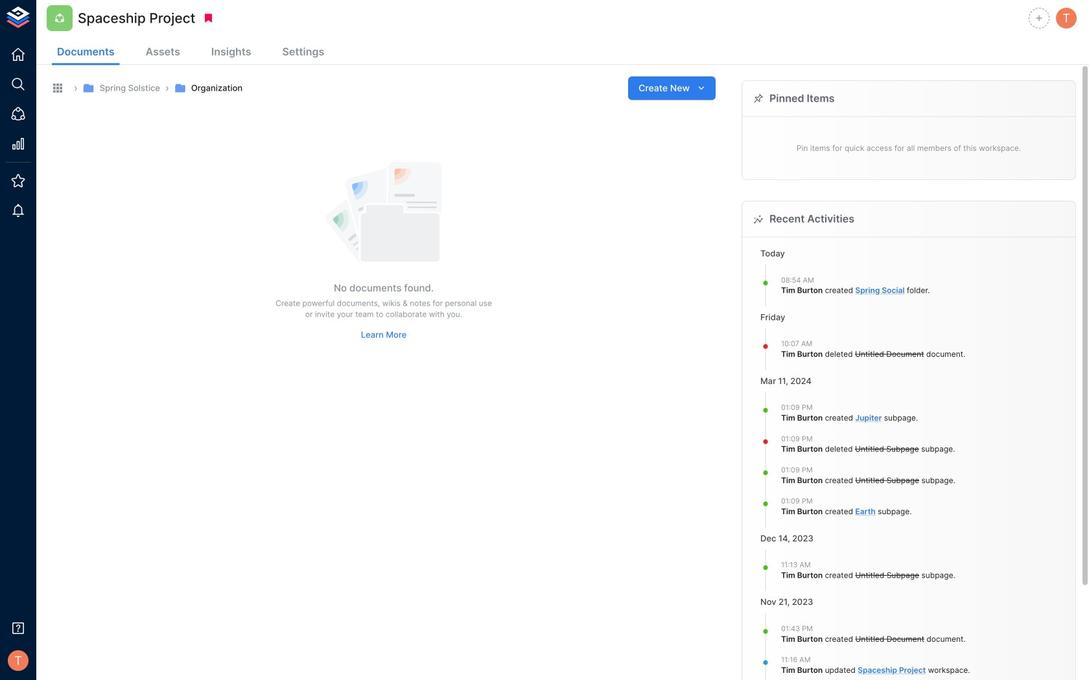 Task type: locate. For each thing, give the bounding box(es) containing it.
remove bookmark image
[[203, 12, 214, 24]]



Task type: vqa. For each thing, say whether or not it's contained in the screenshot.
Remove Bookmark image
yes



